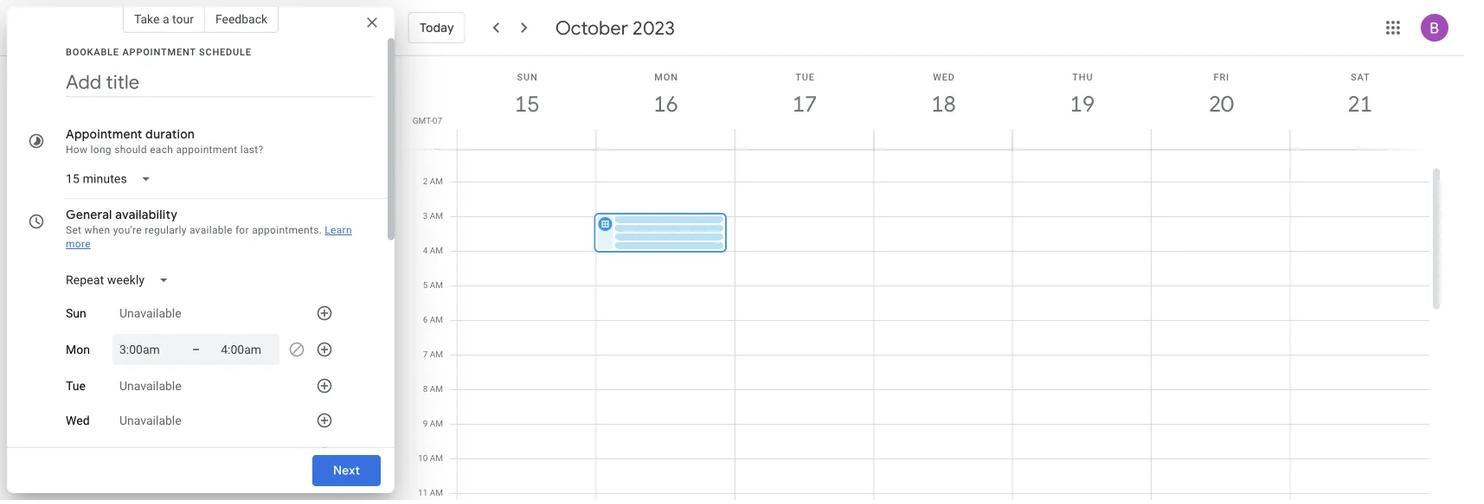 Task type: locate. For each thing, give the bounding box(es) containing it.
am right 10
[[430, 453, 443, 464]]

4 am from the top
[[430, 245, 443, 256]]

0 horizontal spatial sun
[[66, 306, 86, 320]]

End time on Mondays text field
[[221, 339, 273, 360]]

how
[[66, 144, 88, 156]]

1 horizontal spatial thu
[[1073, 71, 1094, 82]]

take a tour button
[[123, 5, 205, 33]]

tue for tue 17
[[796, 71, 815, 82]]

sun for sun 15
[[517, 71, 538, 82]]

am right 4
[[430, 245, 443, 256]]

0 vertical spatial tue
[[796, 71, 815, 82]]

grid
[[402, 56, 1444, 500]]

1 horizontal spatial wed
[[933, 71, 955, 82]]

am right 9
[[430, 419, 443, 429]]

5
[[423, 280, 428, 290]]

am right 8
[[430, 384, 443, 394]]

0 vertical spatial mon
[[655, 71, 678, 82]]

bookable
[[66, 46, 119, 57]]

am
[[430, 142, 443, 152], [430, 176, 443, 187], [430, 211, 443, 221], [430, 245, 443, 256], [430, 280, 443, 290], [430, 315, 443, 325], [430, 349, 443, 360], [430, 384, 443, 394], [430, 419, 443, 429], [430, 453, 443, 464], [430, 488, 443, 498]]

9 am
[[423, 419, 443, 429]]

am right 6
[[430, 315, 443, 325]]

mon left start time on mondays text field
[[66, 343, 90, 357]]

20 column header
[[1151, 56, 1291, 149]]

1 vertical spatial sun
[[66, 306, 86, 320]]

0 horizontal spatial tue
[[66, 379, 86, 393]]

1 horizontal spatial tue
[[796, 71, 815, 82]]

general
[[66, 207, 112, 222]]

1 horizontal spatial sun
[[517, 71, 538, 82]]

am for 11 am
[[430, 488, 443, 498]]

19
[[1069, 90, 1094, 118]]

october
[[555, 16, 628, 40]]

thu for thu 19
[[1073, 71, 1094, 82]]

sun inside sun 15
[[517, 71, 538, 82]]

am for 9 am
[[430, 419, 443, 429]]

18 column header
[[874, 56, 1013, 149]]

more
[[66, 238, 91, 250]]

mon
[[655, 71, 678, 82], [66, 343, 90, 357]]

4
[[423, 245, 428, 256]]

am right 1
[[430, 142, 443, 152]]

15
[[514, 90, 539, 118]]

long
[[91, 144, 112, 156]]

4 unavailable from the top
[[119, 448, 182, 462]]

am for 1 am
[[430, 142, 443, 152]]

0 vertical spatial sun
[[517, 71, 538, 82]]

7 am
[[423, 349, 443, 360]]

learn more link
[[66, 224, 352, 250]]

3 am from the top
[[430, 211, 443, 221]]

sun up sunday, october 15 element
[[517, 71, 538, 82]]

7 am from the top
[[430, 349, 443, 360]]

2 am from the top
[[430, 176, 443, 187]]

thu 19
[[1069, 71, 1094, 118]]

fri 20
[[1208, 71, 1233, 118]]

3 unavailable from the top
[[119, 414, 182, 428]]

monday, october 16 element
[[646, 84, 686, 124]]

0 horizontal spatial thu
[[66, 448, 86, 462]]

2 unavailable from the top
[[119, 379, 182, 393]]

thu
[[1073, 71, 1094, 82], [66, 448, 86, 462]]

am right 3
[[430, 211, 443, 221]]

next
[[333, 463, 360, 479]]

16
[[653, 90, 677, 118]]

1 vertical spatial mon
[[66, 343, 90, 357]]

5 am from the top
[[430, 280, 443, 290]]

wed
[[933, 71, 955, 82], [66, 414, 90, 428]]

1 unavailable from the top
[[119, 306, 182, 320]]

tue
[[796, 71, 815, 82], [66, 379, 86, 393]]

1 horizontal spatial mon
[[655, 71, 678, 82]]

thursday, october 19 element
[[1063, 84, 1103, 124]]

19 column header
[[1013, 56, 1152, 149]]

17
[[792, 90, 816, 118]]

11 am from the top
[[430, 488, 443, 498]]

0 vertical spatial wed
[[933, 71, 955, 82]]

tue inside tue 17
[[796, 71, 815, 82]]

mon for mon
[[66, 343, 90, 357]]

0 horizontal spatial wed
[[66, 414, 90, 428]]

set when you're regularly available for appointments.
[[66, 224, 322, 236]]

1 vertical spatial tue
[[66, 379, 86, 393]]

1
[[423, 142, 428, 152]]

mon up monday, october 16 element on the top of page
[[655, 71, 678, 82]]

availability
[[115, 207, 178, 222]]

take a tour
[[134, 12, 194, 26]]

wed inside wed 18
[[933, 71, 955, 82]]

6
[[423, 315, 428, 325]]

sun down more
[[66, 306, 86, 320]]

tue for tue
[[66, 379, 86, 393]]

am for 6 am
[[430, 315, 443, 325]]

sun
[[517, 71, 538, 82], [66, 306, 86, 320]]

None field
[[59, 164, 165, 195], [59, 265, 183, 296], [59, 164, 165, 195], [59, 265, 183, 296]]

tour
[[172, 12, 194, 26]]

wed 18
[[930, 71, 955, 118]]

21
[[1347, 90, 1372, 118]]

today button
[[409, 7, 465, 48]]

2023
[[633, 16, 675, 40]]

0 vertical spatial thu
[[1073, 71, 1094, 82]]

am right 2
[[430, 176, 443, 187]]

20
[[1208, 90, 1233, 118]]

6 am from the top
[[430, 315, 443, 325]]

1 am from the top
[[430, 142, 443, 152]]

am right 7 at left
[[430, 349, 443, 360]]

1 vertical spatial wed
[[66, 414, 90, 428]]

9 am from the top
[[430, 419, 443, 429]]

mon 16
[[653, 71, 678, 118]]

am right the 11
[[430, 488, 443, 498]]

8
[[423, 384, 428, 394]]

regularly
[[145, 224, 187, 236]]

am for 8 am
[[430, 384, 443, 394]]

a
[[163, 12, 169, 26]]

am right 5
[[430, 280, 443, 290]]

Start time on Mondays text field
[[119, 339, 171, 360]]

07
[[433, 115, 442, 126]]

8 am from the top
[[430, 384, 443, 394]]

am for 10 am
[[430, 453, 443, 464]]

mon for mon 16
[[655, 71, 678, 82]]

Add title text field
[[66, 69, 374, 95]]

1 vertical spatial thu
[[66, 448, 86, 462]]

mon inside mon 16
[[655, 71, 678, 82]]

10 am from the top
[[430, 453, 443, 464]]

unavailable
[[119, 306, 182, 320], [119, 379, 182, 393], [119, 414, 182, 428], [119, 448, 182, 462]]

set
[[66, 224, 82, 236]]

gmt-
[[413, 115, 433, 126]]

thu inside thu 19
[[1073, 71, 1094, 82]]

0 horizontal spatial mon
[[66, 343, 90, 357]]



Task type: describe. For each thing, give the bounding box(es) containing it.
wed for wed
[[66, 414, 90, 428]]

6 am
[[423, 315, 443, 325]]

am for 5 am
[[430, 280, 443, 290]]

3
[[423, 211, 428, 221]]

11 am
[[418, 488, 443, 498]]

am for 4 am
[[430, 245, 443, 256]]

17 column header
[[735, 56, 875, 149]]

tuesday, october 17 element
[[785, 84, 825, 124]]

unavailable for sun
[[119, 306, 182, 320]]

bookable appointment schedule
[[66, 46, 252, 57]]

fri
[[1214, 71, 1230, 82]]

learn
[[325, 224, 352, 236]]

general availability
[[66, 207, 178, 222]]

next button
[[312, 450, 381, 492]]

appointments.
[[252, 224, 322, 236]]

sun for sun
[[66, 306, 86, 320]]

1 am
[[423, 142, 443, 152]]

8 am
[[423, 384, 443, 394]]

gmt-07
[[413, 115, 442, 126]]

feedback
[[215, 12, 268, 26]]

october 2023
[[555, 16, 675, 40]]

4 am
[[423, 245, 443, 256]]

unavailable all day image
[[283, 336, 311, 364]]

11
[[418, 488, 428, 498]]

take
[[134, 12, 160, 26]]

should
[[114, 144, 147, 156]]

tue 17
[[792, 71, 816, 118]]

2
[[423, 176, 428, 187]]

am for 7 am
[[430, 349, 443, 360]]

18
[[930, 90, 955, 118]]

sun 15
[[514, 71, 539, 118]]

sat
[[1351, 71, 1371, 82]]

9
[[423, 419, 428, 429]]

thu for thu
[[66, 448, 86, 462]]

unavailable for tue
[[119, 379, 182, 393]]

wed for wed 18
[[933, 71, 955, 82]]

10 am
[[418, 453, 443, 464]]

15 column header
[[457, 56, 597, 149]]

learn more
[[66, 224, 352, 250]]

16 column header
[[596, 56, 736, 149]]

sat 21
[[1347, 71, 1372, 118]]

schedule
[[199, 46, 252, 57]]

when
[[84, 224, 110, 236]]

3 am
[[423, 211, 443, 221]]

available
[[189, 224, 233, 236]]

duration
[[145, 126, 195, 142]]

today
[[420, 20, 454, 35]]

–
[[192, 342, 200, 357]]

for
[[235, 224, 249, 236]]

2 am
[[423, 176, 443, 187]]

feedback button
[[205, 5, 279, 33]]

5 am
[[423, 280, 443, 290]]

grid containing 15
[[402, 56, 1444, 500]]

appointment
[[66, 126, 142, 142]]

saturday, october 21 element
[[1341, 84, 1380, 124]]

friday, october 20 element
[[1202, 84, 1242, 124]]

unavailable for wed
[[119, 414, 182, 428]]

10
[[418, 453, 428, 464]]

you're
[[113, 224, 142, 236]]

21 column header
[[1290, 56, 1430, 149]]

appointment
[[176, 144, 238, 156]]

appointment duration how long should each appointment last?
[[66, 126, 264, 156]]

wednesday, october 18 element
[[924, 84, 964, 124]]

appointment
[[122, 46, 196, 57]]

sunday, october 15 element
[[507, 84, 547, 124]]

each
[[150, 144, 173, 156]]

am for 3 am
[[430, 211, 443, 221]]

am for 2 am
[[430, 176, 443, 187]]

7
[[423, 349, 428, 360]]

last?
[[240, 144, 264, 156]]



Task type: vqa. For each thing, say whether or not it's contained in the screenshot.
leftmost black
no



